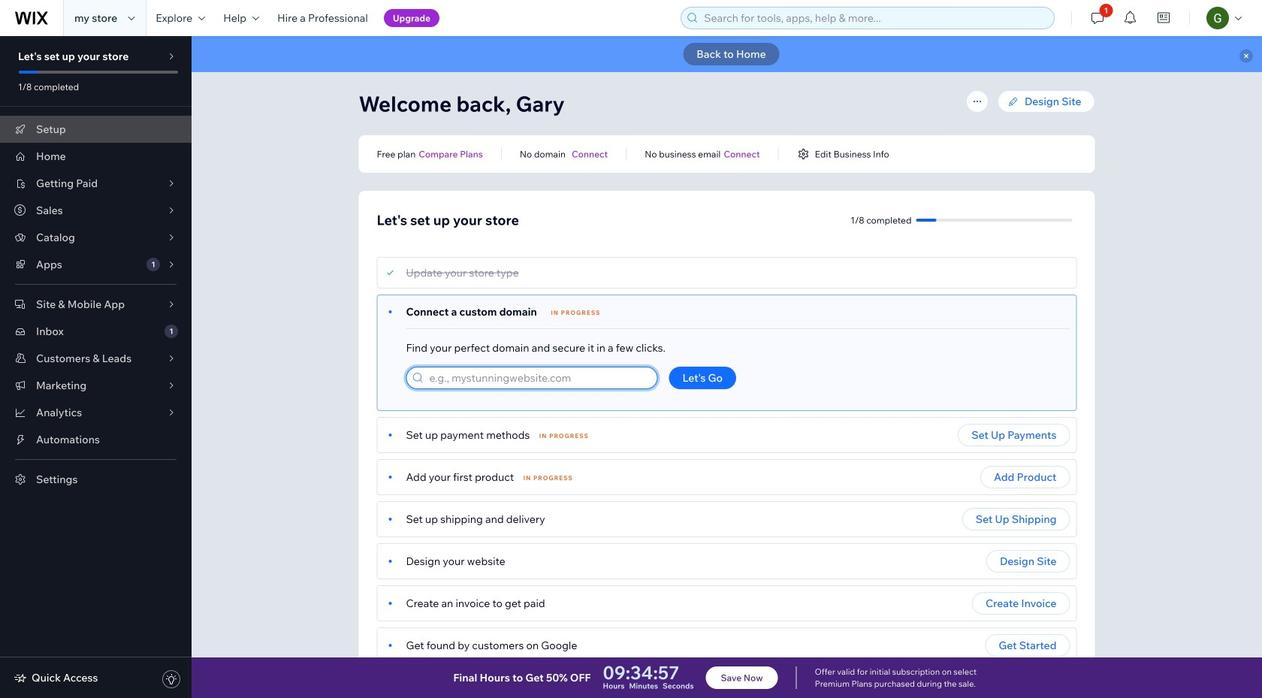Task type: describe. For each thing, give the bounding box(es) containing it.
Search for tools, apps, help & more... field
[[700, 8, 1050, 29]]

sidebar element
[[0, 36, 192, 698]]



Task type: vqa. For each thing, say whether or not it's contained in the screenshot.
alert
yes



Task type: locate. For each thing, give the bounding box(es) containing it.
e.g., mystunningwebsite.com field
[[425, 368, 653, 389]]

alert
[[192, 36, 1263, 72]]



